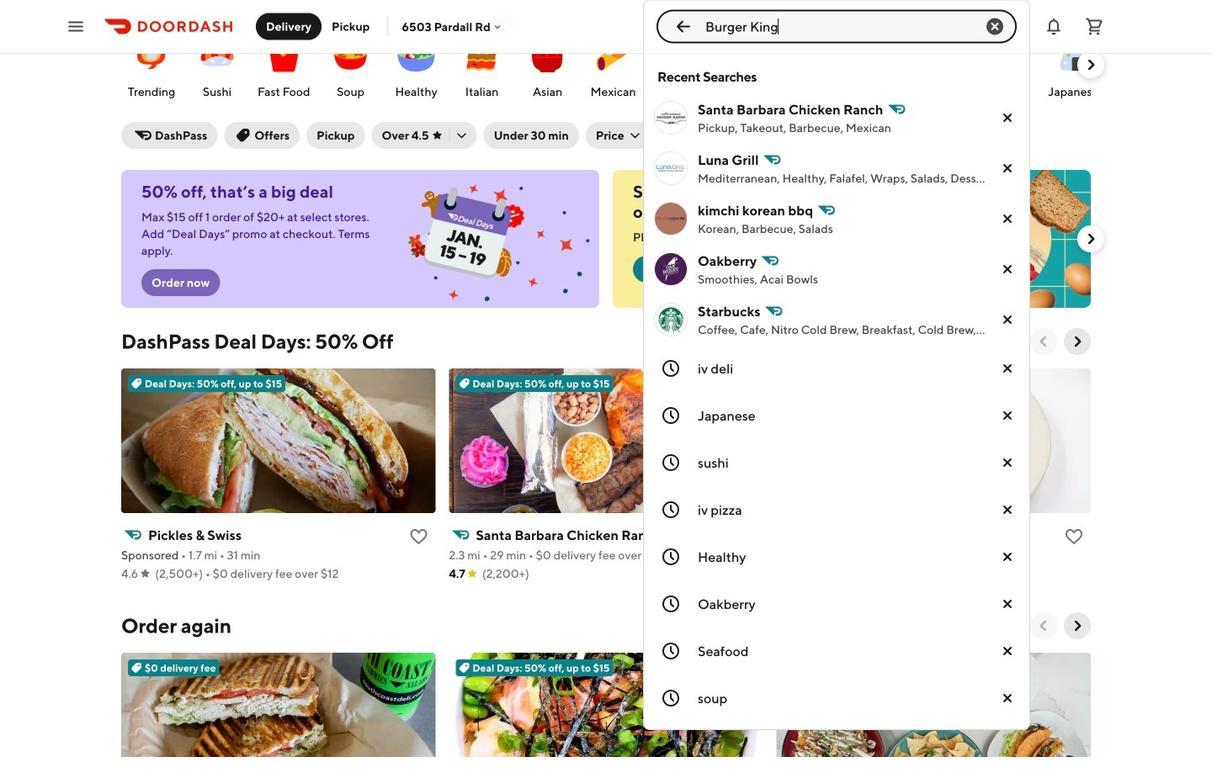 Task type: locate. For each thing, give the bounding box(es) containing it.
return from search image
[[673, 16, 694, 37]]

notification bell image
[[1044, 16, 1064, 37]]

open menu image
[[66, 16, 86, 37]]

0 items, open order cart image
[[1084, 16, 1104, 37]]

1 vertical spatial previous button of carousel image
[[1035, 618, 1052, 635]]

1 previous button of carousel image from the top
[[1035, 333, 1052, 350]]

3 delete recent search result image from the top
[[997, 641, 1018, 662]]

previous button of carousel image
[[1035, 333, 1052, 350], [1035, 618, 1052, 635]]

0 vertical spatial previous button of carousel image
[[1035, 333, 1052, 350]]

0 vertical spatial next button of carousel image
[[1083, 56, 1099, 73]]

next button of carousel image
[[1083, 231, 1099, 247], [1069, 333, 1086, 350]]

8 delete recent search result image from the top
[[997, 547, 1018, 567]]

delete recent search result image
[[997, 310, 1018, 330], [997, 359, 1018, 379], [997, 641, 1018, 662], [997, 689, 1018, 709]]

1 vertical spatial next button of carousel image
[[1069, 618, 1086, 635]]

delete recent search result image
[[997, 108, 1018, 128], [997, 158, 1018, 178], [997, 209, 1018, 229], [997, 259, 1018, 279], [997, 406, 1018, 426], [997, 453, 1018, 473], [997, 500, 1018, 520], [997, 547, 1018, 567], [997, 594, 1018, 614]]

4 delete recent search result image from the top
[[997, 259, 1018, 279]]

7 delete recent search result image from the top
[[997, 500, 1018, 520]]

1 delete recent search result image from the top
[[997, 310, 1018, 330]]

5 delete recent search result image from the top
[[997, 406, 1018, 426]]

Store search: begin typing to search for stores available on DoorDash text field
[[705, 17, 968, 36]]

offers image
[[621, 0, 661, 2]]

list box
[[643, 54, 1030, 758]]

next button of carousel image
[[1083, 56, 1099, 73], [1069, 618, 1086, 635]]



Task type: describe. For each thing, give the bounding box(es) containing it.
click to add this store to your saved list image
[[1064, 527, 1084, 547]]

gift cards image
[[848, 0, 889, 2]]

1 vertical spatial next button of carousel image
[[1069, 333, 1086, 350]]

click to add this store to your saved list image
[[409, 527, 429, 547]]

0 vertical spatial next button of carousel image
[[1083, 231, 1099, 247]]

2 delete recent search result image from the top
[[997, 158, 1018, 178]]

2 previous button of carousel image from the top
[[1035, 618, 1052, 635]]

3 delete recent search result image from the top
[[997, 209, 1018, 229]]

1 delete recent search result image from the top
[[997, 108, 1018, 128]]

4 delete recent search result image from the top
[[997, 689, 1018, 709]]

6 delete recent search result image from the top
[[997, 453, 1018, 473]]

2 delete recent search result image from the top
[[997, 359, 1018, 379]]

beauty image
[[732, 0, 773, 2]]

clear search input image
[[985, 16, 1005, 37]]

health image
[[981, 0, 1021, 2]]

9 delete recent search result image from the top
[[997, 594, 1018, 614]]



Task type: vqa. For each thing, say whether or not it's contained in the screenshot.
The $9.99
no



